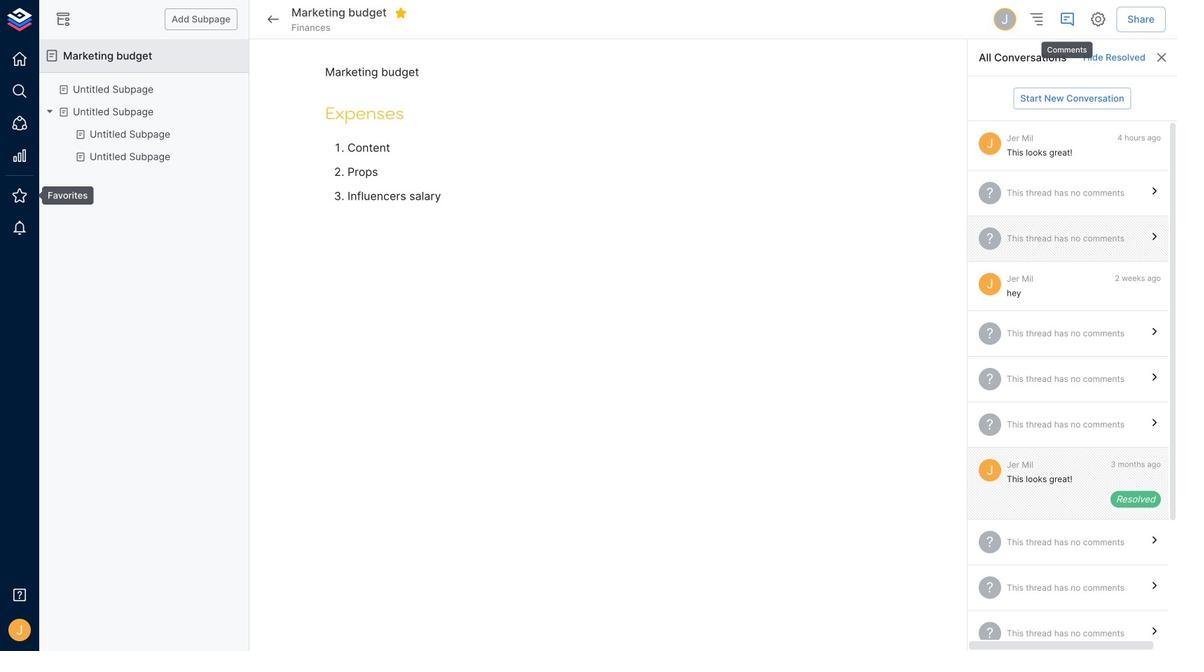 Task type: vqa. For each thing, say whether or not it's contained in the screenshot.
Go Back icon
yes



Task type: locate. For each thing, give the bounding box(es) containing it.
table of contents image
[[1029, 11, 1045, 28]]

1 horizontal spatial tooltip
[[1041, 32, 1095, 60]]

1 vertical spatial tooltip
[[32, 186, 93, 205]]

settings image
[[1090, 11, 1107, 28]]

go back image
[[265, 11, 282, 28]]

hide wiki image
[[55, 11, 72, 28]]

tooltip
[[1041, 32, 1095, 60], [32, 186, 93, 205]]



Task type: describe. For each thing, give the bounding box(es) containing it.
comments image
[[1059, 11, 1076, 28]]

remove favorite image
[[395, 7, 407, 19]]

0 vertical spatial tooltip
[[1041, 32, 1095, 60]]

0 horizontal spatial tooltip
[[32, 186, 93, 205]]



